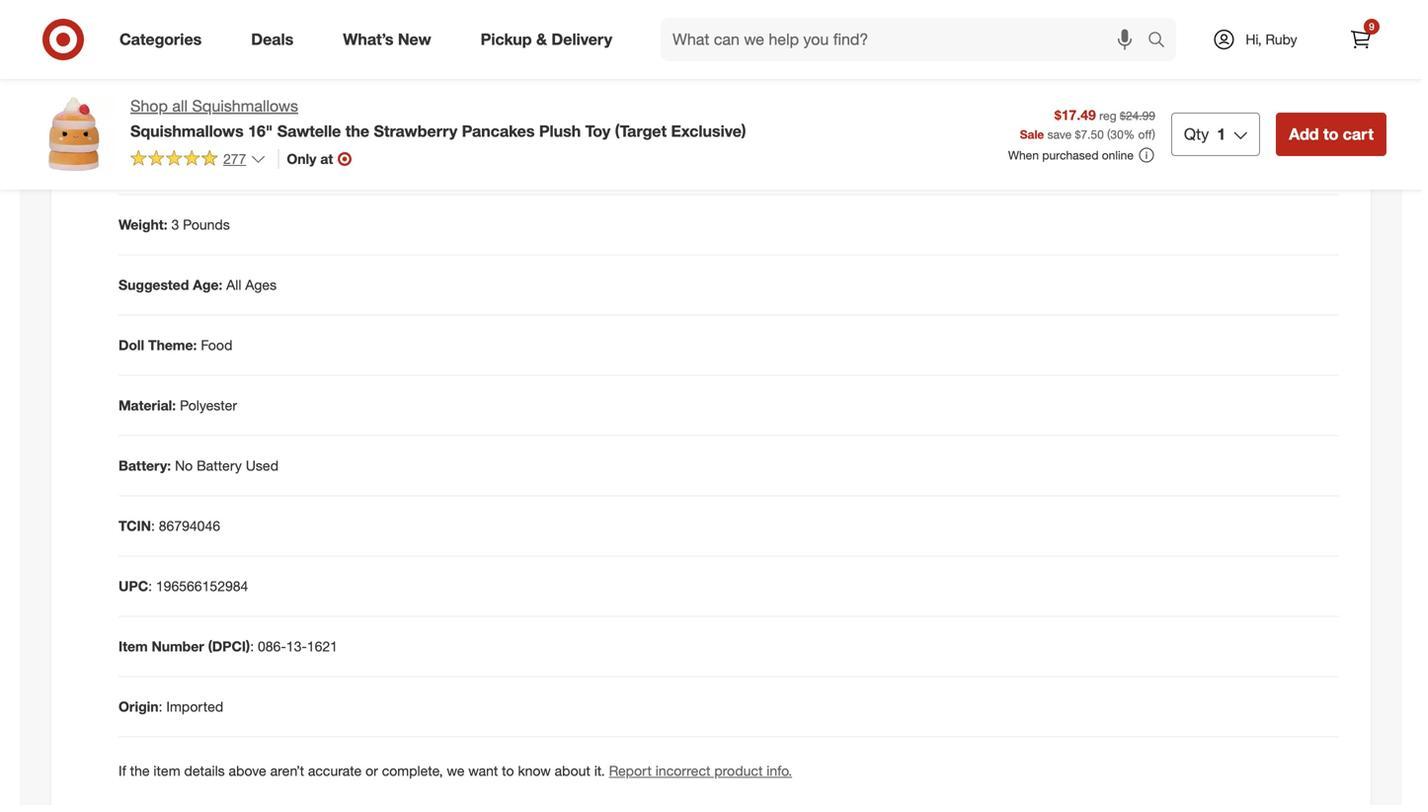 Task type: vqa. For each thing, say whether or not it's contained in the screenshot.
the Pancakes
yes



Task type: locate. For each thing, give the bounding box(es) containing it.
3
[[171, 216, 179, 233]]

1 horizontal spatial to
[[1324, 124, 1339, 144]]

(target
[[615, 121, 667, 141]]

qty 1
[[1184, 124, 1226, 144]]

squishmallows up 16" on the top left of page
[[192, 96, 298, 116]]

: left imported on the bottom left of the page
[[159, 698, 162, 715]]

0 vertical spatial to
[[1324, 124, 1339, 144]]

)
[[1152, 127, 1156, 142]]

: left 086- on the bottom
[[250, 638, 254, 655]]

pickup & delivery
[[481, 30, 612, 49]]

9 link
[[1339, 18, 1383, 61]]

0 horizontal spatial inches
[[281, 156, 321, 173]]

upc : 196566152984
[[119, 577, 248, 595]]

delivery
[[552, 30, 612, 49]]

$
[[1075, 127, 1081, 142]]

origin
[[119, 698, 159, 715]]

deals link
[[234, 18, 318, 61]]

0 horizontal spatial x
[[347, 156, 354, 173]]

suggested
[[119, 276, 189, 294]]

1 vertical spatial the
[[130, 762, 150, 779]]

0 vertical spatial the
[[345, 121, 370, 141]]

x right (w)
[[446, 156, 453, 173]]

1 horizontal spatial x
[[446, 156, 453, 173]]

imported
[[166, 698, 223, 715]]

if the item details above aren't accurate or complete, we want to know about it. report incorrect product info.
[[119, 762, 792, 779]]

(h)
[[325, 156, 343, 173]]

the up the 'dimensions (overall): 16 inches (h) x 13 inches (w) x 13 inches (d)'
[[345, 121, 370, 141]]

what's new link
[[326, 18, 456, 61]]

what's
[[343, 30, 394, 49]]

theme:
[[148, 337, 197, 354]]

item
[[154, 762, 180, 779]]

off
[[1138, 127, 1152, 142]]

inches
[[281, 156, 321, 173], [377, 156, 418, 173], [477, 156, 517, 173]]

pickup
[[481, 30, 532, 49]]

13 right the (h)
[[358, 156, 373, 173]]

suggested age: all ages
[[119, 276, 277, 294]]

when
[[1008, 148, 1039, 163]]

material: polyester
[[119, 397, 237, 414]]

%
[[1124, 127, 1135, 142]]

inches left (w)
[[377, 156, 418, 173]]

What can we help you find? suggestions appear below search field
[[661, 18, 1153, 61]]

30
[[1111, 127, 1124, 142]]

only at
[[287, 150, 333, 167]]

squishmallows down all
[[130, 121, 244, 141]]

add
[[1289, 124, 1319, 144]]

it.
[[594, 762, 605, 779]]

aren't
[[270, 762, 304, 779]]

(dpci)
[[208, 638, 250, 655]]

to right the want
[[502, 762, 514, 779]]

13 right (w)
[[457, 156, 473, 173]]

2 horizontal spatial inches
[[477, 156, 517, 173]]

polyester
[[180, 397, 237, 414]]

: left 196566152984
[[148, 577, 152, 595]]

1 horizontal spatial the
[[345, 121, 370, 141]]

sawtelle
[[277, 121, 341, 141]]

report incorrect product info. button
[[609, 761, 792, 781]]

1 inches from the left
[[281, 156, 321, 173]]

new
[[398, 30, 431, 49]]

no
[[175, 457, 193, 474]]

plush
[[539, 121, 581, 141]]

inches right 16
[[281, 156, 321, 173]]

1 horizontal spatial 13
[[457, 156, 473, 173]]

shop
[[130, 96, 168, 116]]

to right add
[[1324, 124, 1339, 144]]

battery
[[197, 457, 242, 474]]

(
[[1108, 127, 1111, 142]]

0 vertical spatial squishmallows
[[192, 96, 298, 116]]

material:
[[119, 397, 176, 414]]

86794046
[[159, 517, 220, 535]]

0 horizontal spatial the
[[130, 762, 150, 779]]

3+
[[745, 36, 761, 54]]

doll
[[119, 337, 144, 354]]

$17.49
[[1055, 106, 1096, 124]]

ruby
[[1266, 31, 1298, 48]]

16"
[[248, 121, 273, 141]]

details
[[184, 762, 225, 779]]

battery:
[[119, 457, 171, 474]]

: left 86794046
[[151, 517, 155, 535]]

food
[[201, 337, 233, 354]]

x
[[347, 156, 354, 173], [446, 156, 453, 173]]

1 horizontal spatial inches
[[377, 156, 418, 173]]

: for imported
[[159, 698, 162, 715]]

(w)
[[422, 156, 442, 173]]

277 link
[[130, 149, 266, 172]]

1 13 from the left
[[358, 156, 373, 173]]

what's new
[[343, 30, 431, 49]]

search button
[[1139, 18, 1186, 65]]

2 inches from the left
[[377, 156, 418, 173]]

x right the (h)
[[347, 156, 354, 173]]

to
[[1324, 124, 1339, 144], [502, 762, 514, 779]]

the right if
[[130, 762, 150, 779]]

exclusive)
[[671, 121, 746, 141]]

196566152984
[[156, 577, 248, 595]]

incorrect
[[656, 762, 711, 779]]

0 horizontal spatial 13
[[358, 156, 373, 173]]

inches left '(d)'
[[477, 156, 517, 173]]

(overall):
[[200, 156, 258, 173]]

1 x from the left
[[347, 156, 354, 173]]

if
[[119, 762, 126, 779]]

1 vertical spatial to
[[502, 762, 514, 779]]



Task type: describe. For each thing, give the bounding box(es) containing it.
upc
[[119, 577, 148, 595]]

(d)
[[521, 156, 538, 173]]

shop all squishmallows squishmallows 16" sawtelle the strawberry pancakes plush toy (target exclusive)
[[130, 96, 746, 141]]

weight:
[[119, 216, 168, 233]]

strawberry
[[374, 121, 458, 141]]

0 horizontal spatial to
[[502, 762, 514, 779]]

pancakes
[[462, 121, 535, 141]]

dimensions
[[119, 156, 196, 173]]

9
[[1369, 20, 1375, 33]]

sale
[[1020, 127, 1044, 142]]

categories link
[[103, 18, 226, 61]]

1 vertical spatial squishmallows
[[130, 121, 244, 141]]

&
[[536, 30, 547, 49]]

weight: 3 pounds
[[119, 216, 230, 233]]

product
[[715, 762, 763, 779]]

specifications button
[[67, 84, 1355, 147]]

7.50
[[1081, 127, 1104, 142]]

16
[[261, 156, 277, 173]]

2 13 from the left
[[457, 156, 473, 173]]

above
[[229, 762, 266, 779]]

complete,
[[382, 762, 443, 779]]

$24.99
[[1120, 108, 1156, 123]]

purchased
[[1043, 148, 1099, 163]]

want
[[469, 762, 498, 779]]

ages:
[[745, 17, 780, 34]]

tcin
[[119, 517, 151, 535]]

hi, ruby
[[1246, 31, 1298, 48]]

add to cart button
[[1276, 113, 1387, 156]]

battery: no battery used
[[119, 457, 279, 474]]

2 x from the left
[[446, 156, 453, 173]]

only
[[287, 150, 317, 167]]

1621
[[307, 638, 338, 655]]

item
[[119, 638, 148, 655]]

online
[[1102, 148, 1134, 163]]

3 inches from the left
[[477, 156, 517, 173]]

when purchased online
[[1008, 148, 1134, 163]]

deals
[[251, 30, 294, 49]]

$17.49 reg $24.99 sale save $ 7.50 ( 30 % off )
[[1020, 106, 1156, 142]]

dimensions (overall): 16 inches (h) x 13 inches (w) x 13 inches (d)
[[119, 156, 538, 173]]

at
[[320, 150, 333, 167]]

1
[[1217, 124, 1226, 144]]

about
[[555, 762, 591, 779]]

: for 196566152984
[[148, 577, 152, 595]]

accurate
[[308, 762, 362, 779]]

number
[[152, 638, 204, 655]]

or
[[366, 762, 378, 779]]

13-
[[286, 638, 307, 655]]

doll theme: food
[[119, 337, 233, 354]]

: for 86794046
[[151, 517, 155, 535]]

specifications
[[119, 104, 245, 126]]

ages: 3+
[[745, 17, 780, 54]]

info.
[[767, 762, 792, 779]]

ages
[[245, 276, 277, 294]]

we
[[447, 762, 465, 779]]

086-
[[258, 638, 286, 655]]

age:
[[193, 276, 223, 294]]

report
[[609, 762, 652, 779]]

toy
[[585, 121, 611, 141]]

all
[[172, 96, 188, 116]]

the inside shop all squishmallows squishmallows 16" sawtelle the strawberry pancakes plush toy (target exclusive)
[[345, 121, 370, 141]]

277
[[223, 150, 246, 167]]

pounds
[[183, 216, 230, 233]]

know
[[518, 762, 551, 779]]

categories
[[120, 30, 202, 49]]

to inside add to cart button
[[1324, 124, 1339, 144]]

cart
[[1343, 124, 1374, 144]]

hi,
[[1246, 31, 1262, 48]]

save
[[1048, 127, 1072, 142]]

tcin : 86794046
[[119, 517, 220, 535]]

image of squishmallows 16" sawtelle the strawberry pancakes plush toy (target exclusive) image
[[36, 95, 115, 174]]

add to cart
[[1289, 124, 1374, 144]]

qty
[[1184, 124, 1209, 144]]



